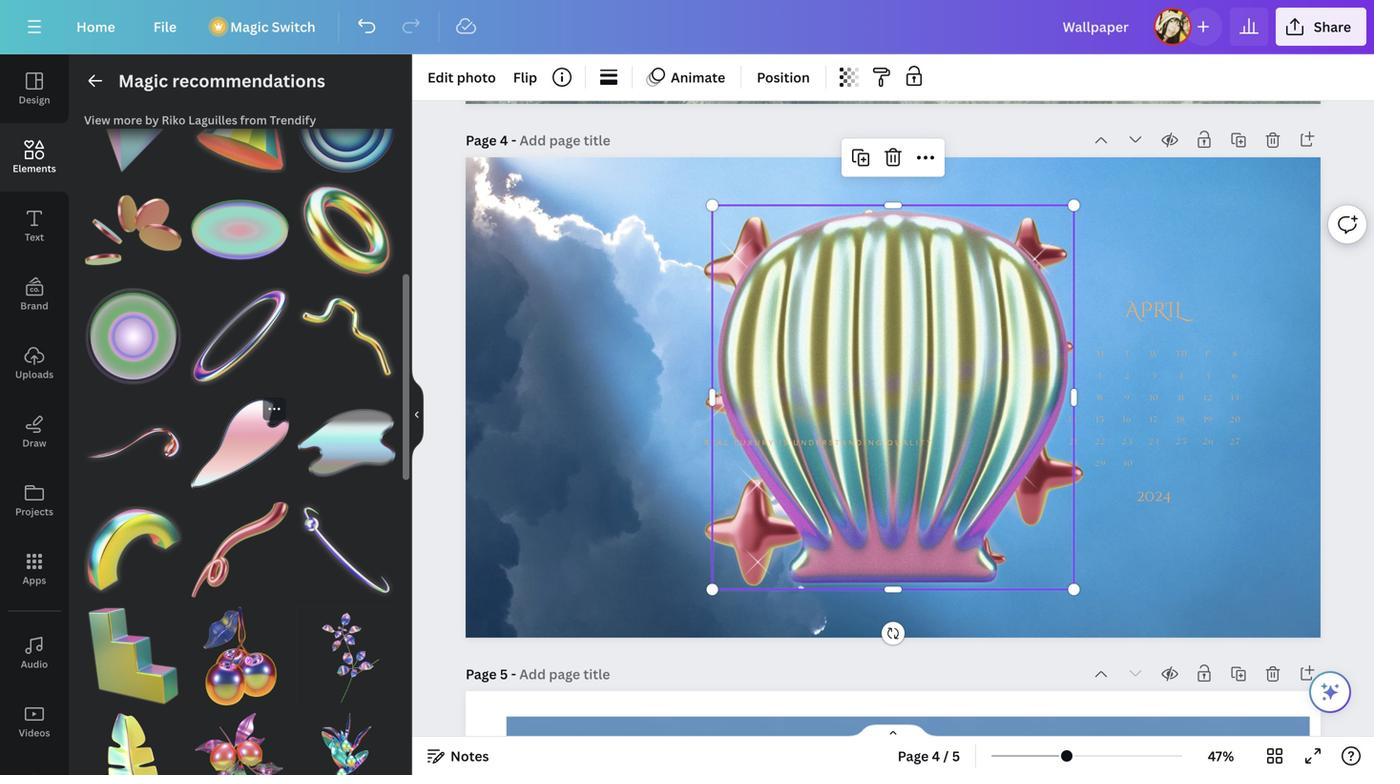 Task type: describe. For each thing, give the bounding box(es) containing it.
6 13
[[1231, 373, 1240, 403]]

30
[[1122, 461, 1134, 469]]

april
[[1125, 297, 1183, 325]]

5 inside page 4 / 5 button
[[952, 748, 960, 766]]

page 4 / 5 button
[[890, 741, 968, 772]]

main menu bar
[[0, 0, 1374, 54]]

15
[[1096, 417, 1105, 425]]

animate
[[671, 68, 725, 86]]

edit
[[428, 68, 454, 86]]

file
[[153, 18, 177, 36]]

1 s from the left
[[1071, 351, 1076, 359]]

6
[[1233, 373, 1238, 381]]

apps
[[23, 574, 46, 587]]

riko
[[162, 112, 186, 128]]

holographic chrome cherries image
[[191, 607, 289, 706]]

9
[[1125, 395, 1130, 403]]

holographic chrome leaves image
[[297, 607, 396, 706]]

edit photo button
[[420, 62, 504, 93]]

audio
[[21, 658, 48, 671]]

text button
[[0, 192, 69, 261]]

is
[[779, 438, 790, 449]]

4 for page 4 -
[[500, 131, 508, 149]]

position button
[[749, 62, 818, 93]]

quality
[[887, 438, 933, 449]]

5 for 12 5 19
[[1206, 373, 1211, 381]]

home link
[[61, 8, 131, 46]]

30 29 28
[[1068, 461, 1134, 469]]

- for page 5 -
[[511, 666, 516, 684]]

/
[[943, 748, 949, 766]]

10
[[1150, 395, 1159, 403]]

brand button
[[0, 261, 69, 329]]

holographic chrome decorative curved line image
[[297, 501, 396, 600]]

page for page 5
[[466, 666, 497, 684]]

elements button
[[0, 123, 69, 192]]

from
[[240, 112, 267, 128]]

page title text field for page 4 -
[[520, 131, 612, 150]]

more
[[113, 112, 142, 128]]

animate button
[[640, 62, 733, 93]]

file button
[[138, 8, 192, 46]]

design button
[[0, 54, 69, 123]]

- for page 4 -
[[511, 131, 516, 149]]

page title text field for page 5 -
[[519, 665, 612, 684]]

notes button
[[420, 741, 497, 772]]

21
[[1069, 439, 1078, 447]]

5 for page 5 -
[[500, 666, 508, 684]]

holographic chrome decorative arch image
[[84, 501, 183, 600]]

Design title text field
[[1048, 8, 1146, 46]]

holographic chrome decorative curled line image
[[191, 501, 289, 600]]

1 vertical spatial holographic chrome decorative circle image
[[84, 288, 183, 387]]

18
[[1177, 417, 1186, 425]]

flip
[[513, 68, 537, 86]]

24
[[1149, 439, 1161, 447]]

page for page 4
[[466, 131, 497, 149]]

1 horizontal spatial holographic chrome decorative wavy line image
[[297, 288, 396, 387]]

7 14
[[1069, 395, 1078, 425]]

apps button
[[0, 535, 69, 604]]

2
[[1125, 373, 1130, 381]]

photo
[[457, 68, 496, 86]]

elements
[[13, 162, 56, 175]]

page inside button
[[898, 748, 929, 766]]

29
[[1095, 461, 1106, 469]]

14
[[1069, 417, 1078, 425]]

notes
[[450, 748, 489, 766]]

magic switch button
[[200, 8, 331, 46]]

16
[[1123, 417, 1132, 425]]

page 4 / 5
[[898, 748, 960, 766]]

share button
[[1276, 8, 1366, 46]]

magic recommendations
[[118, 69, 325, 93]]

0 horizontal spatial holographic chrome decorative wavy line image
[[84, 394, 183, 493]]

47%
[[1208, 748, 1234, 766]]

holographic chrome decorative diamond image
[[84, 75, 183, 173]]

laguilles
[[188, 112, 237, 128]]

7
[[1071, 395, 1076, 403]]

holographic chrome decorative steps image
[[84, 607, 183, 706]]

draw
[[22, 437, 46, 450]]

t
[[1124, 351, 1131, 359]]

view
[[84, 112, 110, 128]]

2 holographic chrome berry plant image from the left
[[297, 714, 396, 776]]

2 holographic chrome decorative puddle image from the left
[[297, 394, 396, 493]]

27 26 25 24 23 22 21
[[1069, 439, 1241, 447]]

10 3 17
[[1150, 373, 1159, 425]]

videos
[[19, 727, 50, 740]]

projects
[[15, 506, 53, 519]]



Task type: locate. For each thing, give the bounding box(es) containing it.
Page title text field
[[520, 131, 612, 150], [519, 665, 612, 684]]

magic up 'by'
[[118, 69, 168, 93]]

2 vertical spatial page
[[898, 748, 929, 766]]

25
[[1176, 439, 1187, 447]]

0 horizontal spatial holographic chrome berry plant image
[[191, 714, 289, 776]]

switch
[[272, 18, 316, 36]]

page up the notes
[[466, 666, 497, 684]]

4 for page 4 / 5
[[932, 748, 940, 766]]

holographic chrome palm leaf image
[[84, 714, 183, 776]]

8 1 15
[[1096, 373, 1105, 425]]

holographic chrome decorative ring image
[[297, 181, 396, 280], [191, 288, 289, 387]]

9 2 16
[[1123, 373, 1132, 425]]

4 for 11 4 18
[[1178, 373, 1185, 381]]

27
[[1230, 439, 1241, 447]]

canva assistant image
[[1319, 681, 1342, 704]]

20
[[1230, 417, 1241, 425]]

22
[[1095, 439, 1106, 447]]

23
[[1122, 439, 1133, 447]]

th
[[1175, 351, 1188, 359]]

0 vertical spatial 4
[[500, 131, 508, 149]]

4 inside button
[[932, 748, 940, 766]]

trendify button
[[270, 112, 316, 128]]

s
[[1071, 351, 1076, 359], [1233, 351, 1238, 359]]

uploads
[[15, 368, 54, 381]]

brand
[[20, 300, 48, 313]]

13
[[1231, 395, 1240, 403]]

0 vertical spatial holographic chrome decorative wavy line image
[[297, 288, 396, 387]]

0 horizontal spatial holographic chrome decorative ring image
[[191, 288, 289, 387]]

1 horizontal spatial holographic chrome decorative ring image
[[297, 181, 396, 280]]

luxury
[[734, 438, 775, 449]]

understanding
[[793, 438, 883, 449]]

holographic chrome decorative wavy line image
[[297, 288, 396, 387], [84, 394, 183, 493]]

1 vertical spatial 4
[[1178, 373, 1185, 381]]

1 - from the top
[[511, 131, 516, 149]]

page 4 -
[[466, 131, 520, 149]]

0 horizontal spatial 5
[[500, 666, 508, 684]]

holographic chrome decorative circle image
[[297, 75, 396, 173], [84, 288, 183, 387]]

view more by riko laguilles from trendify
[[84, 112, 316, 128]]

page down the photo
[[466, 131, 497, 149]]

holographic chrome decorative oblong image
[[191, 181, 289, 280]]

1
[[1099, 373, 1102, 381]]

recommendations
[[172, 69, 325, 93]]

holographic chrome berry plant image down holographic chrome cherries image
[[191, 714, 289, 776]]

-
[[511, 131, 516, 149], [511, 666, 516, 684]]

0 horizontal spatial 4
[[500, 131, 508, 149]]

magic for magic recommendations
[[118, 69, 168, 93]]

flip button
[[505, 62, 545, 93]]

0 vertical spatial holographic chrome decorative ring image
[[297, 181, 396, 280]]

0 horizontal spatial magic
[[118, 69, 168, 93]]

magic for magic switch
[[230, 18, 269, 36]]

holographic chrome berry plant image
[[191, 714, 289, 776], [297, 714, 396, 776]]

1 vertical spatial -
[[511, 666, 516, 684]]

1 horizontal spatial holographic chrome decorative circle image
[[297, 75, 396, 173]]

47% button
[[1190, 741, 1252, 772]]

5
[[1206, 373, 1211, 381], [500, 666, 508, 684], [952, 748, 960, 766]]

s up 6
[[1233, 351, 1238, 359]]

0 horizontal spatial holographic chrome decorative circle image
[[84, 288, 183, 387]]

4 up 11 on the bottom of page
[[1178, 373, 1185, 381]]

page
[[466, 131, 497, 149], [466, 666, 497, 684], [898, 748, 929, 766]]

1 horizontal spatial s
[[1233, 351, 1238, 359]]

1 horizontal spatial magic
[[230, 18, 269, 36]]

0 vertical spatial 5
[[1206, 373, 1211, 381]]

1 holographic chrome decorative puddle image from the left
[[191, 394, 289, 493]]

show pages image
[[847, 724, 939, 740]]

trendify
[[270, 112, 316, 128]]

0 vertical spatial holographic chrome decorative circle image
[[297, 75, 396, 173]]

page 5 -
[[466, 666, 519, 684]]

real luxury is understanding quality
[[704, 438, 933, 449]]

1 horizontal spatial 5
[[952, 748, 960, 766]]

12 5 19
[[1204, 373, 1213, 425]]

2 horizontal spatial 4
[[1178, 373, 1185, 381]]

1 horizontal spatial 4
[[932, 748, 940, 766]]

text
[[25, 231, 44, 244]]

home
[[76, 18, 115, 36]]

group
[[84, 75, 183, 173], [191, 75, 289, 173], [297, 75, 396, 173], [191, 170, 289, 280], [84, 181, 183, 280], [297, 181, 396, 280], [84, 276, 183, 387], [191, 276, 289, 387], [297, 276, 396, 387], [84, 394, 183, 493], [191, 394, 289, 493], [297, 394, 396, 493], [84, 489, 183, 600], [191, 489, 289, 600], [297, 501, 396, 600], [297, 596, 396, 706], [84, 607, 183, 706], [191, 607, 289, 706], [84, 702, 183, 776], [297, 702, 396, 776], [191, 714, 289, 776]]

1 vertical spatial page title text field
[[519, 665, 612, 684]]

2 vertical spatial 5
[[952, 748, 960, 766]]

0 horizontal spatial holographic chrome decorative puddle image
[[191, 394, 289, 493]]

share
[[1314, 18, 1351, 36]]

magic inside magic switch button
[[230, 18, 269, 36]]

2 - from the top
[[511, 666, 516, 684]]

design
[[19, 94, 50, 106]]

s left 'm'
[[1071, 351, 1076, 359]]

magic switch
[[230, 18, 316, 36]]

w
[[1150, 351, 1159, 359]]

1 vertical spatial magic
[[118, 69, 168, 93]]

position
[[757, 68, 810, 86]]

f
[[1206, 351, 1211, 359]]

real
[[704, 438, 730, 449]]

1 vertical spatial page
[[466, 666, 497, 684]]

1 vertical spatial holographic chrome decorative wavy line image
[[84, 394, 183, 493]]

holographic chrome decorative pyramid image
[[191, 75, 289, 173]]

0 horizontal spatial s
[[1071, 351, 1076, 359]]

side panel tab list
[[0, 54, 69, 776]]

holographic chrome decorative puddle image
[[191, 394, 289, 493], [297, 394, 396, 493]]

2 vertical spatial 4
[[932, 748, 940, 766]]

2 horizontal spatial 5
[[1206, 373, 1211, 381]]

s f th w t m s
[[1071, 351, 1238, 359]]

28
[[1068, 461, 1079, 469]]

m
[[1097, 351, 1105, 359]]

4 left /
[[932, 748, 940, 766]]

11 4 18
[[1177, 373, 1186, 425]]

edit photo
[[428, 68, 496, 86]]

1 holographic chrome berry plant image from the left
[[191, 714, 289, 776]]

1 vertical spatial holographic chrome decorative ring image
[[191, 288, 289, 387]]

page down show pages image
[[898, 748, 929, 766]]

26
[[1203, 439, 1214, 447]]

4 down flip button
[[500, 131, 508, 149]]

0 vertical spatial page title text field
[[520, 131, 612, 150]]

draw button
[[0, 398, 69, 467]]

2024
[[1136, 487, 1171, 507]]

1 horizontal spatial holographic chrome berry plant image
[[297, 714, 396, 776]]

audio button
[[0, 619, 69, 688]]

2 page title text field from the top
[[519, 665, 612, 684]]

uploads button
[[0, 329, 69, 398]]

19
[[1204, 417, 1213, 425]]

hide image
[[411, 369, 424, 461]]

projects button
[[0, 467, 69, 535]]

videos button
[[0, 688, 69, 757]]

1 vertical spatial 5
[[500, 666, 508, 684]]

magic left the switch
[[230, 18, 269, 36]]

magic
[[230, 18, 269, 36], [118, 69, 168, 93]]

holographic chrome decorative circles image
[[84, 181, 183, 280]]

12
[[1204, 395, 1213, 403]]

2 s from the left
[[1233, 351, 1238, 359]]

4 inside "11 4 18"
[[1178, 373, 1185, 381]]

0 vertical spatial magic
[[230, 18, 269, 36]]

8
[[1098, 395, 1104, 403]]

1 horizontal spatial holographic chrome decorative puddle image
[[297, 394, 396, 493]]

11
[[1179, 395, 1185, 403]]

17
[[1150, 417, 1159, 425]]

0 vertical spatial page
[[466, 131, 497, 149]]

0 vertical spatial -
[[511, 131, 516, 149]]

1 page title text field from the top
[[520, 131, 612, 150]]

by
[[145, 112, 159, 128]]

holographic chrome berry plant image down holographic chrome leaves image
[[297, 714, 396, 776]]

5 inside the 12 5 19
[[1206, 373, 1211, 381]]



Task type: vqa. For each thing, say whether or not it's contained in the screenshot.
Holographic Chrome Decorative Wavy Line image
yes



